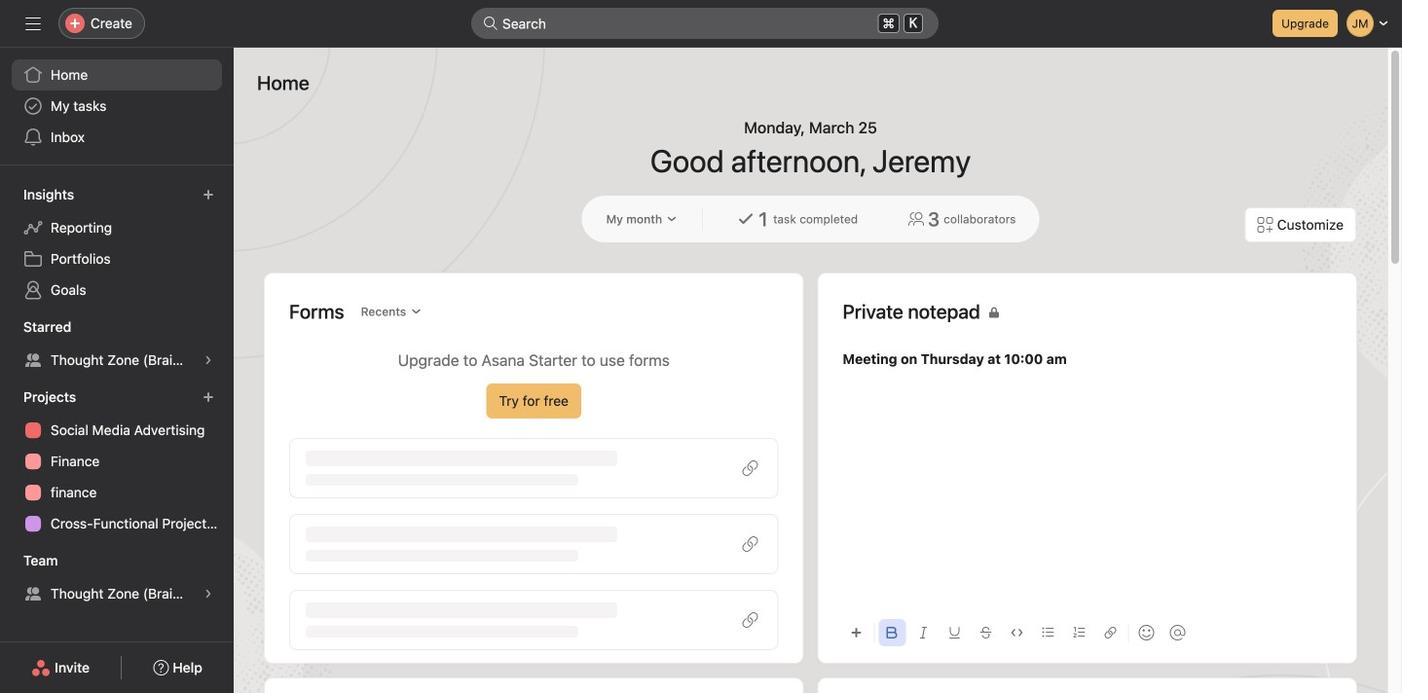 Task type: vqa. For each thing, say whether or not it's contained in the screenshot.
the rightmost "Create"
no



Task type: describe. For each thing, give the bounding box(es) containing it.
link image
[[1105, 627, 1117, 639]]

new insights image
[[203, 189, 214, 201]]

numbered list image
[[1074, 627, 1086, 639]]

underline image
[[949, 627, 961, 639]]

starred element
[[0, 310, 234, 380]]

prominent image
[[483, 16, 499, 31]]

bold image
[[887, 627, 899, 639]]

at mention image
[[1171, 625, 1186, 641]]

italics image
[[918, 627, 930, 639]]



Task type: locate. For each thing, give the bounding box(es) containing it.
see details, thought zone (brainstorm space) image
[[203, 588, 214, 600]]

toolbar
[[843, 611, 1333, 655]]

Search tasks, projects, and more text field
[[472, 8, 939, 39]]

projects element
[[0, 380, 234, 544]]

global element
[[0, 48, 234, 165]]

teams element
[[0, 544, 234, 614]]

insights element
[[0, 177, 234, 310]]

None field
[[472, 8, 939, 39]]

hide sidebar image
[[25, 16, 41, 31]]

insert an object image
[[851, 627, 863, 639]]

see details, thought zone (brainstorm space) image
[[203, 355, 214, 366]]

code image
[[1012, 627, 1023, 639]]

strikethrough image
[[981, 627, 992, 639]]

emoji image
[[1139, 625, 1155, 641]]

bulleted list image
[[1043, 627, 1055, 639]]

new project or portfolio image
[[203, 392, 214, 403]]



